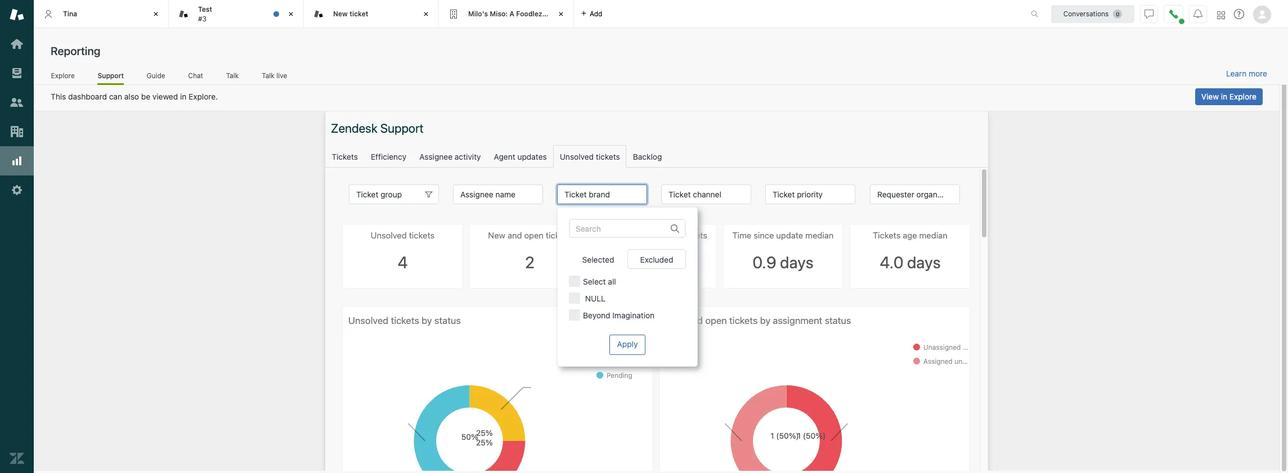 Task type: locate. For each thing, give the bounding box(es) containing it.
0 horizontal spatial close image
[[150, 8, 162, 20]]

2 close image from the left
[[285, 8, 297, 20]]

be
[[141, 92, 150, 101]]

conversations
[[1064, 9, 1109, 18]]

customers image
[[10, 95, 24, 110]]

1 horizontal spatial close image
[[556, 8, 567, 20]]

close image inside milo's miso: a foodlez subsidiary tab
[[556, 8, 567, 20]]

a
[[510, 9, 515, 18]]

more
[[1249, 69, 1268, 78]]

1 horizontal spatial close image
[[285, 8, 297, 20]]

1 horizontal spatial in
[[1222, 92, 1228, 101]]

close image
[[421, 8, 432, 20], [556, 8, 567, 20]]

1 close image from the left
[[421, 8, 432, 20]]

0 horizontal spatial talk
[[226, 71, 239, 80]]

explore down "learn more" link
[[1230, 92, 1257, 101]]

talk right chat
[[226, 71, 239, 80]]

tab containing test
[[169, 0, 304, 28]]

close image left add dropdown button
[[556, 8, 567, 20]]

close image
[[150, 8, 162, 20], [285, 8, 297, 20]]

in
[[180, 92, 187, 101], [1222, 92, 1228, 101]]

explore
[[51, 71, 75, 80], [1230, 92, 1257, 101]]

in right view
[[1222, 92, 1228, 101]]

2 close image from the left
[[556, 8, 567, 20]]

add
[[590, 9, 603, 18]]

admin image
[[10, 183, 24, 198]]

in right viewed
[[180, 92, 187, 101]]

#3
[[198, 14, 207, 23]]

close image left #3
[[150, 8, 162, 20]]

0 horizontal spatial in
[[180, 92, 187, 101]]

close image inside new ticket tab
[[421, 8, 432, 20]]

close image left the milo's
[[421, 8, 432, 20]]

tab
[[169, 0, 304, 28]]

explore link
[[51, 71, 75, 83]]

view
[[1202, 92, 1219, 101]]

milo's
[[468, 9, 488, 18]]

support
[[98, 71, 124, 80]]

view in explore
[[1202, 92, 1257, 101]]

close image inside tina tab
[[150, 8, 162, 20]]

1 in from the left
[[180, 92, 187, 101]]

1 horizontal spatial explore
[[1230, 92, 1257, 101]]

0 horizontal spatial close image
[[421, 8, 432, 20]]

close image for milo's miso: a foodlez subsidiary
[[556, 8, 567, 20]]

new
[[333, 9, 348, 18]]

0 horizontal spatial explore
[[51, 71, 75, 80]]

can
[[109, 92, 122, 101]]

talk live
[[262, 71, 287, 80]]

talk left live
[[262, 71, 275, 80]]

tina tab
[[34, 0, 169, 28]]

button displays agent's chat status as invisible. image
[[1145, 9, 1154, 18]]

learn
[[1227, 69, 1247, 78]]

1 talk from the left
[[226, 71, 239, 80]]

get help image
[[1235, 9, 1245, 19]]

in inside button
[[1222, 92, 1228, 101]]

guide link
[[146, 71, 166, 83]]

1 vertical spatial explore
[[1230, 92, 1257, 101]]

view in explore button
[[1196, 88, 1263, 105]]

1 horizontal spatial talk
[[262, 71, 275, 80]]

miso:
[[490, 9, 508, 18]]

explore up the this on the left top of the page
[[51, 71, 75, 80]]

2 in from the left
[[1222, 92, 1228, 101]]

2 talk from the left
[[262, 71, 275, 80]]

close image left new
[[285, 8, 297, 20]]

talk
[[226, 71, 239, 80], [262, 71, 275, 80]]

1 close image from the left
[[150, 8, 162, 20]]



Task type: vqa. For each thing, say whether or not it's contained in the screenshot.
Miso:
yes



Task type: describe. For each thing, give the bounding box(es) containing it.
also
[[124, 92, 139, 101]]

dashboard
[[68, 92, 107, 101]]

0 vertical spatial explore
[[51, 71, 75, 80]]

viewed
[[153, 92, 178, 101]]

new ticket
[[333, 9, 369, 18]]

tina
[[63, 9, 77, 18]]

organizations image
[[10, 124, 24, 139]]

milo's miso: a foodlez subsidiary
[[468, 9, 580, 18]]

chat
[[188, 71, 203, 80]]

ticket
[[350, 9, 369, 18]]

this dashboard can also be viewed in explore.
[[51, 92, 218, 101]]

main element
[[0, 0, 34, 473]]

test #3
[[198, 5, 212, 23]]

guide
[[147, 71, 165, 80]]

conversations button
[[1052, 5, 1135, 23]]

zendesk image
[[10, 452, 24, 466]]

add button
[[574, 0, 609, 28]]

new ticket tab
[[304, 0, 439, 28]]

views image
[[10, 66, 24, 81]]

reporting image
[[10, 154, 24, 168]]

live
[[277, 71, 287, 80]]

milo's miso: a foodlez subsidiary tab
[[439, 0, 580, 28]]

explore.
[[189, 92, 218, 101]]

notifications image
[[1194, 9, 1203, 18]]

talk link
[[226, 71, 239, 83]]

talk live link
[[262, 71, 288, 83]]

get started image
[[10, 37, 24, 51]]

reporting
[[51, 44, 100, 57]]

close image for new ticket
[[421, 8, 432, 20]]

support link
[[98, 71, 124, 85]]

zendesk support image
[[10, 7, 24, 22]]

foodlez
[[516, 9, 543, 18]]

talk for talk live
[[262, 71, 275, 80]]

this
[[51, 92, 66, 101]]

explore inside button
[[1230, 92, 1257, 101]]

learn more link
[[1227, 69, 1268, 79]]

talk for talk
[[226, 71, 239, 80]]

test
[[198, 5, 212, 14]]

tabs tab list
[[34, 0, 1020, 28]]

chat link
[[188, 71, 203, 83]]

learn more
[[1227, 69, 1268, 78]]

subsidiary
[[544, 9, 580, 18]]

zendesk products image
[[1218, 11, 1226, 19]]



